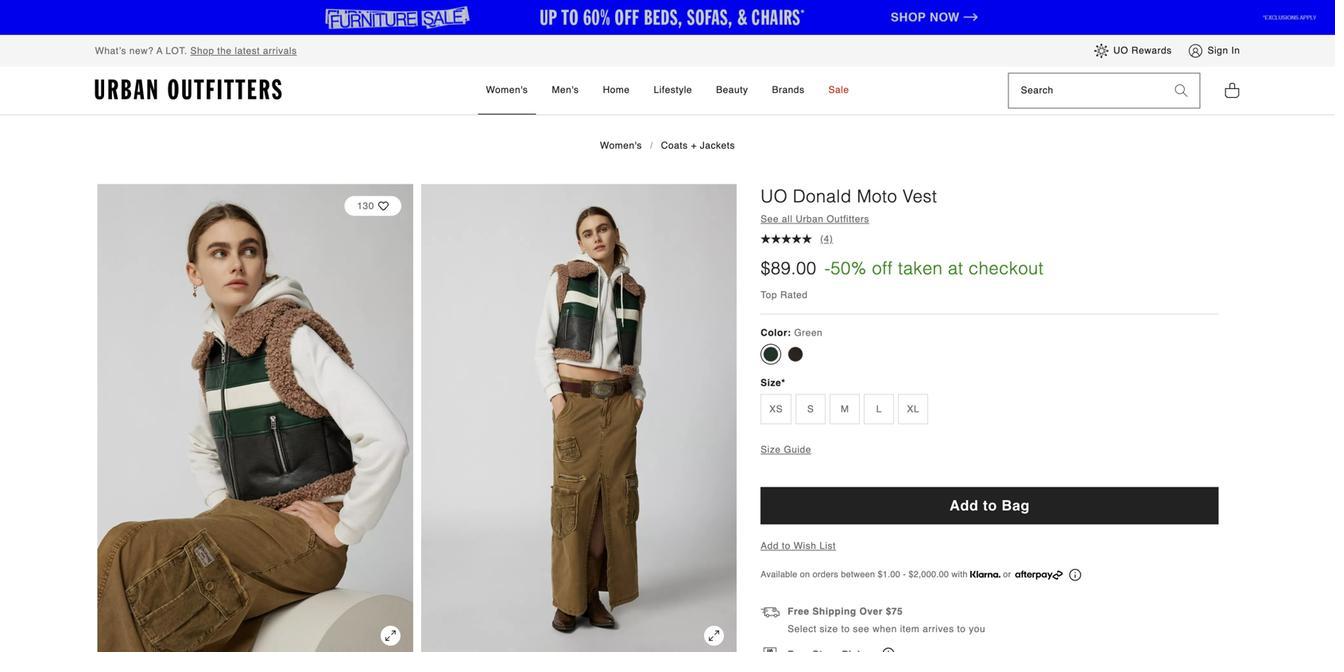 Task type: locate. For each thing, give the bounding box(es) containing it.
add
[[950, 497, 979, 514], [761, 540, 779, 551]]

0 vertical spatial women's link
[[478, 67, 536, 114]]

size
[[820, 623, 839, 634]]

vest
[[903, 186, 938, 206]]

select
[[788, 623, 817, 634]]

coats + jackets link
[[661, 140, 735, 151]]

$1.00
[[878, 569, 901, 579]]

5.0 stars element
[[761, 234, 813, 244]]

all
[[782, 213, 793, 224]]

1 vertical spatial women's link
[[600, 140, 642, 151]]

shipping options image
[[761, 605, 780, 624]]

women's left men's
[[486, 84, 528, 95]]

star rating image down urban
[[802, 234, 813, 244]]

add for add to bag
[[950, 497, 979, 514]]

women's inside 'main navigation' element
[[486, 84, 528, 95]]

Search text field
[[1010, 73, 1164, 108]]

1 vertical spatial uo
[[761, 186, 788, 206]]

add left bag
[[950, 497, 979, 514]]

arrivals
[[263, 45, 297, 56]]

free shipping over $75 select size to see when item arrives to you
[[788, 606, 986, 634]]

add for add to wish list
[[761, 540, 779, 551]]

women's link left coats
[[600, 140, 642, 151]]

size
[[761, 377, 782, 388], [761, 444, 781, 455]]

star rating image down the all
[[792, 234, 802, 244]]

1 horizontal spatial -
[[903, 569, 907, 579]]

uo rewards
[[1114, 45, 1173, 56]]

1 horizontal spatial uo
[[1114, 45, 1129, 56]]

a
[[157, 45, 163, 56]]

1 horizontal spatial add
[[950, 497, 979, 514]]

home link
[[595, 67, 638, 114]]

1 size from the top
[[761, 377, 782, 388]]

orders
[[813, 569, 839, 579]]

0 vertical spatial women's
[[486, 84, 528, 95]]

search image
[[1176, 84, 1188, 97]]

add to bag button
[[761, 487, 1219, 524]]

size left guide
[[761, 444, 781, 455]]

to
[[983, 497, 998, 514], [782, 540, 791, 551], [842, 623, 850, 634], [958, 623, 966, 634]]

0 vertical spatial uo
[[1114, 45, 1129, 56]]

0 horizontal spatial women's link
[[478, 67, 536, 114]]

new?
[[129, 45, 154, 56]]

+
[[691, 140, 697, 151]]

list
[[820, 540, 836, 551]]

zoom in image
[[705, 626, 725, 646]]

checkout
[[969, 258, 1044, 278]]

1 vertical spatial women's
[[600, 140, 642, 151]]

sale
[[829, 84, 850, 95]]

0 horizontal spatial uo
[[761, 186, 788, 206]]

50%
[[831, 258, 867, 278]]

to left bag
[[983, 497, 998, 514]]

in
[[1232, 45, 1241, 56]]

bag
[[1002, 497, 1030, 514]]

women's link
[[478, 67, 536, 114], [600, 140, 642, 151]]

130 button
[[345, 188, 401, 224]]

uo inside uo donald moto vest see all urban outfitters
[[761, 186, 788, 206]]

rewards
[[1132, 45, 1173, 56]]

between
[[841, 569, 876, 579]]

add inside button
[[950, 497, 979, 514]]

0 horizontal spatial add
[[761, 540, 779, 551]]

star rating image
[[761, 234, 771, 244], [771, 234, 782, 244], [782, 234, 792, 244]]

size guide button
[[761, 444, 812, 455]]

with
[[952, 569, 968, 579]]

1 vertical spatial add
[[761, 540, 779, 551]]

store pickup image
[[764, 648, 777, 652], [764, 648, 777, 652]]

0 vertical spatial -
[[825, 258, 831, 278]]

uo left rewards on the top right of page
[[1114, 45, 1129, 56]]

0 vertical spatial size
[[761, 377, 782, 388]]

afterpay image
[[1016, 570, 1063, 580]]

available
[[761, 569, 798, 579]]

rated
[[781, 289, 808, 301]]

or
[[1004, 569, 1012, 579]]

women's link for men's
[[478, 67, 536, 114]]

sale link
[[821, 67, 858, 114]]

the
[[217, 45, 232, 56]]

add up 'available'
[[761, 540, 779, 551]]

l
[[877, 403, 882, 415]]

store pickup image
[[883, 648, 895, 652]]

uo up see
[[761, 186, 788, 206]]

women's left coats
[[600, 140, 642, 151]]

uo inside uo rewards link
[[1114, 45, 1129, 56]]

wish
[[794, 540, 817, 551]]

xs
[[770, 403, 783, 415]]

top rated
[[761, 289, 808, 301]]

lot.
[[166, 45, 187, 56]]

$2,000.00
[[909, 569, 949, 579]]

shipping
[[813, 606, 857, 617]]

lifestyle link
[[646, 67, 701, 114]]

shop the latest arrivals link
[[190, 45, 297, 56]]

0 vertical spatial add
[[950, 497, 979, 514]]

1 vertical spatial size
[[761, 444, 781, 455]]

sign in button
[[1188, 43, 1241, 59]]

or button
[[971, 567, 1082, 581]]

to left the wish
[[782, 540, 791, 551]]

None search field
[[1010, 73, 1164, 108]]

beauty
[[716, 84, 749, 95]]

m
[[841, 403, 850, 415]]

men's link
[[544, 67, 587, 114]]

$75
[[886, 606, 903, 617]]

available on orders between $1.00 - $2,000.00 with
[[761, 569, 971, 579]]

1 horizontal spatial women's
[[600, 140, 642, 151]]

size up xs
[[761, 377, 782, 388]]

- right $1.00
[[903, 569, 907, 579]]

coats
[[661, 140, 688, 151]]

uo donald moto vest #1 image
[[421, 184, 737, 652]]

women's link for coats + jackets
[[600, 140, 642, 151]]

original price: $89.00 element
[[761, 256, 817, 281]]

1 horizontal spatial women's link
[[600, 140, 642, 151]]

brands link
[[764, 67, 813, 114]]

women's
[[486, 84, 528, 95], [600, 140, 642, 151]]

-
[[825, 258, 831, 278], [903, 569, 907, 579]]

star rating image
[[792, 234, 802, 244], [802, 234, 813, 244]]

taken
[[898, 258, 943, 278]]

women's link left men's link
[[478, 67, 536, 114]]

2 size from the top
[[761, 444, 781, 455]]

uo
[[1114, 45, 1129, 56], [761, 186, 788, 206]]

0 horizontal spatial women's
[[486, 84, 528, 95]]

see all urban outfitters link
[[761, 213, 870, 224]]

coats + jackets
[[661, 140, 735, 151]]

what's new? a lot. shop the latest arrivals
[[95, 45, 297, 56]]

zoom in image
[[381, 626, 401, 646]]

- right $89.00
[[825, 258, 831, 278]]



Task type: describe. For each thing, give the bounding box(es) containing it.
size for size guide
[[761, 444, 781, 455]]

men's
[[552, 84, 579, 95]]

0 horizontal spatial -
[[825, 258, 831, 278]]

to left see
[[842, 623, 850, 634]]

home
[[603, 84, 630, 95]]

size for size
[[761, 377, 782, 388]]

$89.00
[[761, 258, 817, 278]]

lifestyle
[[654, 84, 693, 95]]

urban
[[796, 213, 824, 224]]

see
[[853, 623, 870, 634]]

sign in
[[1208, 45, 1241, 56]]

see
[[761, 213, 779, 224]]

top
[[761, 289, 778, 301]]

add to wish list
[[761, 540, 836, 551]]

moto
[[857, 186, 898, 206]]

you
[[969, 623, 986, 634]]

jackets
[[700, 140, 735, 151]]

free
[[788, 606, 810, 617]]

uo rewards link
[[1094, 43, 1173, 59]]

s
[[808, 403, 815, 415]]

black multi image
[[788, 346, 804, 362]]

color:
[[761, 327, 792, 339]]

uo donald moto vest image
[[97, 184, 413, 652]]

urban outfitters image
[[95, 79, 282, 100]]

off
[[873, 258, 893, 278]]

to inside add to bag button
[[983, 497, 998, 514]]

at
[[949, 258, 964, 278]]

size guide
[[761, 444, 812, 455]]

women's for men's
[[486, 84, 528, 95]]

brands
[[772, 84, 805, 95]]

on
[[800, 569, 810, 579]]

outfitters
[[827, 213, 870, 224]]

arrives
[[923, 623, 955, 634]]

1 star rating image from the left
[[792, 234, 802, 244]]

green image
[[763, 346, 779, 362]]

xl
[[908, 403, 920, 415]]

over
[[860, 606, 883, 617]]

sign
[[1208, 45, 1229, 56]]

3 star rating image from the left
[[782, 234, 792, 244]]

1 star rating image from the left
[[761, 234, 771, 244]]

women's for coats + jackets
[[600, 140, 642, 151]]

add to bag
[[950, 497, 1030, 514]]

130
[[357, 200, 374, 212]]

to left you
[[958, 623, 966, 634]]

add to wish list button
[[761, 540, 836, 551]]

what's
[[95, 45, 126, 56]]

my shopping bag image
[[1225, 81, 1241, 99]]

1 vertical spatial -
[[903, 569, 907, 579]]

uo for donald
[[761, 186, 788, 206]]

donald
[[793, 186, 852, 206]]

$89.00 -50% off taken at checkout
[[761, 258, 1044, 278]]

2 star rating image from the left
[[802, 234, 813, 244]]

when
[[873, 623, 898, 634]]

guide
[[784, 444, 812, 455]]

uo donald moto vest see all urban outfitters
[[761, 186, 938, 224]]

green
[[795, 327, 823, 339]]

beauty link
[[709, 67, 757, 114]]

color: green
[[761, 327, 823, 339]]

shop
[[190, 45, 214, 56]]

item
[[901, 623, 920, 634]]

klarna image
[[971, 571, 1001, 578]]

main navigation element
[[343, 67, 993, 114]]

latest
[[235, 45, 260, 56]]

2 star rating image from the left
[[771, 234, 782, 244]]

uo for rewards
[[1114, 45, 1129, 56]]



Task type: vqa. For each thing, say whether or not it's contained in the screenshot.
Star Rating icon
yes



